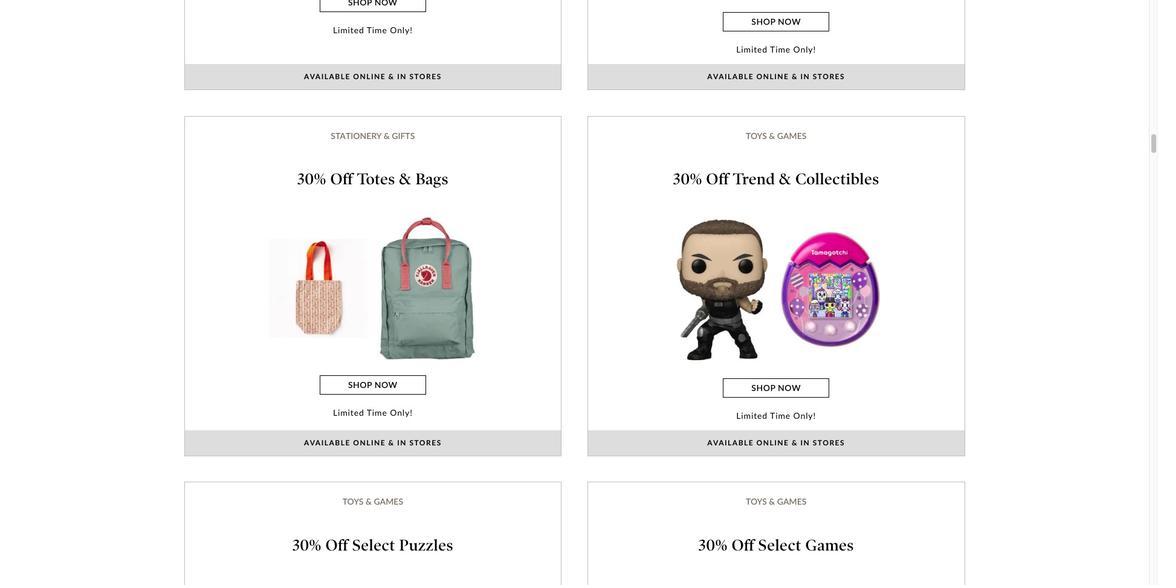 Task type: describe. For each thing, give the bounding box(es) containing it.
toys & games for games
[[746, 497, 807, 507]]

30% for 30% off select puzzles
[[292, 536, 322, 555]]

30% off trend & collectibles
[[673, 170, 880, 189]]

30% for 30% off select games
[[699, 536, 728, 555]]

in for 30% off trend & collectibles
[[801, 438, 810, 448]]

select for games
[[759, 536, 802, 555]]

stores for limited time only!
[[813, 72, 845, 81]]

gifts
[[392, 130, 415, 141]]

available online & in stores for limited time only!
[[708, 72, 845, 81]]

games for games
[[778, 497, 807, 507]]

online for 30% off trend & collectibles
[[757, 438, 789, 448]]

off for 30% off select puzzles
[[326, 536, 348, 555]]

30% off select puzzles
[[292, 536, 454, 555]]

shop now link for 30% off totes & bags
[[320, 375, 426, 395]]

shop now link for 30% off trend & collectibles
[[723, 378, 830, 398]]

toys for games
[[746, 497, 767, 507]]

trend
[[733, 170, 775, 189]]

stores for 30% off trend & collectibles
[[813, 438, 845, 448]]

totes
[[357, 170, 395, 189]]

available online & in stores for 30% off trend & collectibles
[[708, 438, 845, 448]]

puzzles
[[399, 536, 454, 555]]

30% for 30% off totes & bags
[[297, 170, 326, 189]]

in for 30% off totes & bags
[[397, 438, 407, 448]]

off for 30% off trend & collectibles
[[706, 170, 729, 189]]

shop for 30% off totes & bags
[[348, 380, 372, 390]]



Task type: vqa. For each thing, say whether or not it's contained in the screenshot.
12 inside ". Email address is required for enrollment in B&N Rewards. Rewards do not expire unless Member's account is terminated or cancelled. Stamps do not expire unless there is no activity on the account for over 12 months or Member's account is terminated or cancelled."
no



Task type: locate. For each thing, give the bounding box(es) containing it.
games up 30% off trend & collectibles
[[778, 130, 807, 141]]

shop now link
[[723, 12, 830, 31], [320, 375, 426, 395], [723, 378, 830, 398]]

games for &
[[778, 130, 807, 141]]

collectibles
[[796, 170, 880, 189]]

toys up 30% off select games
[[746, 497, 767, 507]]

select left games
[[759, 536, 802, 555]]

2 select from the left
[[759, 536, 802, 555]]

select
[[352, 536, 395, 555], [759, 536, 802, 555]]

&
[[389, 72, 395, 81], [792, 72, 798, 81], [384, 130, 390, 141], [769, 130, 775, 141], [399, 170, 412, 189], [779, 170, 792, 189], [389, 438, 395, 448], [792, 438, 798, 448], [366, 497, 372, 507], [769, 497, 775, 507]]

off for 30% off select games
[[732, 536, 755, 555]]

30% off select games
[[699, 536, 854, 555]]

bags
[[416, 170, 449, 189]]

available for 30% off trend & collectibles
[[708, 438, 754, 448]]

now for 30% off trend & collectibles
[[778, 383, 801, 393]]

online for limited time only!
[[757, 72, 789, 81]]

shop for 30% off trend & collectibles
[[752, 383, 776, 393]]

off for 30% off totes & bags
[[330, 170, 353, 189]]

only!
[[390, 25, 413, 35], [794, 44, 816, 54], [390, 407, 413, 418], [794, 410, 816, 421]]

shop now
[[752, 17, 801, 27], [348, 380, 398, 390], [752, 383, 801, 393]]

stationery & gifts
[[331, 130, 415, 141]]

toys for puzzles
[[343, 497, 364, 507]]

toys for &
[[746, 130, 767, 141]]

available
[[304, 72, 351, 81], [708, 72, 754, 81], [304, 438, 351, 448], [708, 438, 754, 448]]

games
[[778, 130, 807, 141], [374, 497, 403, 507], [778, 497, 807, 507]]

30% off totes & bags
[[297, 170, 449, 189]]

select left the 'puzzles' at the bottom left of page
[[352, 536, 395, 555]]

shop now for 30% off trend & collectibles
[[752, 383, 801, 393]]

games up 30% off select games
[[778, 497, 807, 507]]

toys & games
[[746, 130, 807, 141], [343, 497, 403, 507], [746, 497, 807, 507]]

0 horizontal spatial select
[[352, 536, 395, 555]]

games up 30% off select puzzles
[[374, 497, 403, 507]]

in
[[397, 72, 407, 81], [801, 72, 810, 81], [397, 438, 407, 448], [801, 438, 810, 448]]

toys up 30% off select puzzles
[[343, 497, 364, 507]]

limited
[[333, 25, 364, 35], [737, 44, 768, 54], [333, 407, 364, 418], [737, 410, 768, 421]]

product image image
[[378, 216, 477, 361], [673, 216, 772, 364], [781, 232, 880, 347], [269, 239, 368, 338]]

toys & games up 30% off trend & collectibles
[[746, 130, 807, 141]]

1 horizontal spatial select
[[759, 536, 802, 555]]

games for puzzles
[[374, 497, 403, 507]]

30% for 30% off trend & collectibles
[[673, 170, 702, 189]]

toys & games up 30% off select puzzles
[[343, 497, 403, 507]]

shop
[[752, 17, 776, 27], [348, 380, 372, 390], [752, 383, 776, 393]]

toys & games for &
[[746, 130, 807, 141]]

toys & games for puzzles
[[343, 497, 403, 507]]

time
[[367, 25, 387, 35], [770, 44, 791, 54], [367, 407, 387, 418], [770, 410, 791, 421]]

now
[[778, 17, 801, 27], [375, 380, 398, 390], [778, 383, 801, 393]]

in for limited time only!
[[801, 72, 810, 81]]

stationery
[[331, 130, 382, 141]]

available for limited time only!
[[708, 72, 754, 81]]

online for 30% off totes & bags
[[353, 438, 386, 448]]

available for 30% off totes & bags
[[304, 438, 351, 448]]

shop now for 30% off totes & bags
[[348, 380, 398, 390]]

off
[[330, 170, 353, 189], [706, 170, 729, 189], [326, 536, 348, 555], [732, 536, 755, 555]]

stores
[[410, 72, 442, 81], [813, 72, 845, 81], [410, 438, 442, 448], [813, 438, 845, 448]]

stores for 30% off totes & bags
[[410, 438, 442, 448]]

toys
[[746, 130, 767, 141], [343, 497, 364, 507], [746, 497, 767, 507]]

limited time only!
[[333, 25, 413, 35], [737, 44, 816, 54], [333, 407, 413, 418], [737, 410, 816, 421]]

available online & in stores
[[304, 72, 442, 81], [708, 72, 845, 81], [304, 438, 442, 448], [708, 438, 845, 448]]

online
[[353, 72, 386, 81], [757, 72, 789, 81], [353, 438, 386, 448], [757, 438, 789, 448]]

select for puzzles
[[352, 536, 395, 555]]

games
[[806, 536, 854, 555]]

now for 30% off totes & bags
[[375, 380, 398, 390]]

30%
[[297, 170, 326, 189], [673, 170, 702, 189], [292, 536, 322, 555], [699, 536, 728, 555]]

toys & games up 30% off select games
[[746, 497, 807, 507]]

available online & in stores for 30% off totes & bags
[[304, 438, 442, 448]]

toys up trend in the top right of the page
[[746, 130, 767, 141]]

1 select from the left
[[352, 536, 395, 555]]



